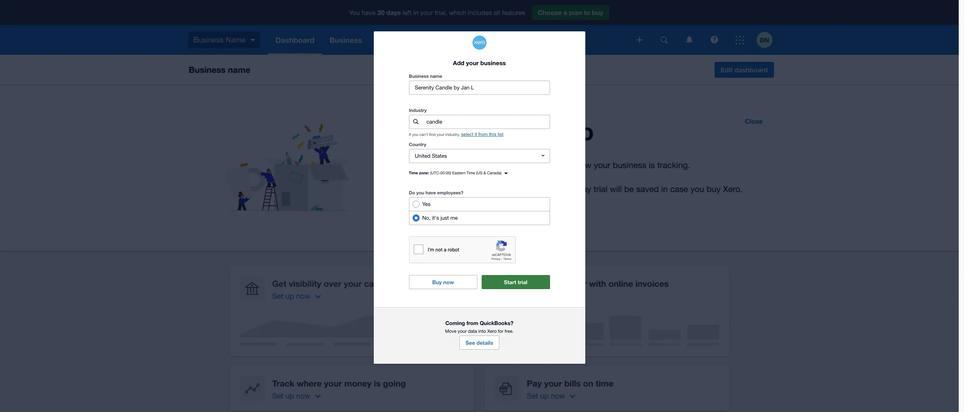 Task type: locate. For each thing, give the bounding box(es) containing it.
xero image
[[473, 36, 487, 50]]

buy now
[[433, 279, 454, 286]]

from up data
[[467, 320, 479, 327]]

Business name field
[[410, 81, 550, 95]]

(us
[[477, 171, 483, 175]]

time zone: (utc-05:00) eastern time (us & canada)
[[409, 171, 502, 175]]

from
[[479, 132, 488, 137], [467, 320, 479, 327]]

you inside the if you can't find your industry, select it from this list
[[412, 133, 419, 137]]

country
[[409, 142, 427, 147]]

0 vertical spatial your
[[466, 59, 479, 67]]

see details button
[[460, 336, 500, 350]]

you for have
[[417, 190, 425, 196]]

search icon image
[[414, 119, 419, 125]]

you right if
[[412, 133, 419, 137]]

your right add
[[466, 59, 479, 67]]

time
[[409, 171, 418, 175], [467, 171, 475, 175]]

coming
[[446, 320, 465, 327]]

2 vertical spatial your
[[458, 329, 467, 335]]

name
[[430, 73, 443, 79]]

from inside coming from quickbooks? move your data into xero for free.
[[467, 320, 479, 327]]

time left (us
[[467, 171, 475, 175]]

your inside the if you can't find your industry, select it from this list
[[437, 133, 445, 137]]

you right do
[[417, 190, 425, 196]]

your right find on the left of the page
[[437, 133, 445, 137]]

1 vertical spatial you
[[417, 190, 425, 196]]

you for can't
[[412, 133, 419, 137]]

your inside coming from quickbooks? move your data into xero for free.
[[458, 329, 467, 335]]

xero
[[488, 329, 497, 335]]

your for quickbooks?
[[458, 329, 467, 335]]

list
[[498, 132, 504, 137]]

see details
[[466, 340, 494, 347]]

time inside time zone: (utc-05:00) eastern time (us & canada)
[[467, 171, 475, 175]]

1 vertical spatial from
[[467, 320, 479, 327]]

you
[[412, 133, 419, 137], [417, 190, 425, 196]]

0 vertical spatial you
[[412, 133, 419, 137]]

1 horizontal spatial time
[[467, 171, 475, 175]]

start
[[504, 279, 517, 286]]

buy
[[433, 279, 442, 286]]

industry,
[[446, 133, 460, 137]]

1 vertical spatial your
[[437, 133, 445, 137]]

your left data
[[458, 329, 467, 335]]

time left zone:
[[409, 171, 418, 175]]

trial
[[518, 279, 528, 286]]

your
[[466, 59, 479, 67], [437, 133, 445, 137], [458, 329, 467, 335]]

&
[[484, 171, 486, 175]]

from right it
[[479, 132, 488, 137]]

move
[[445, 329, 457, 335]]

do you have employees? group
[[409, 198, 550, 225]]

details
[[477, 340, 494, 347]]



Task type: vqa. For each thing, say whether or not it's contained in the screenshot.
searching
no



Task type: describe. For each thing, give the bounding box(es) containing it.
can't
[[420, 133, 428, 137]]

if you can't find your industry, select it from this list
[[409, 132, 504, 137]]

0 horizontal spatial time
[[409, 171, 418, 175]]

free.
[[505, 329, 514, 335]]

employees?
[[438, 190, 464, 196]]

no,
[[423, 215, 431, 221]]

see
[[466, 340, 475, 347]]

it's
[[432, 215, 439, 221]]

if
[[409, 133, 411, 137]]

now
[[444, 279, 454, 286]]

buy now button
[[409, 276, 478, 290]]

select
[[462, 132, 474, 137]]

for
[[498, 329, 504, 335]]

me
[[451, 215, 458, 221]]

Country field
[[410, 150, 533, 163]]

just
[[441, 215, 449, 221]]

eastern
[[453, 171, 466, 175]]

(utc-
[[431, 171, 441, 175]]

start trial button
[[482, 276, 550, 290]]

0 vertical spatial from
[[479, 132, 488, 137]]

add your business
[[453, 59, 506, 67]]

05:00)
[[441, 171, 452, 175]]

coming from quickbooks? move your data into xero for free.
[[445, 320, 514, 335]]

business
[[481, 59, 506, 67]]

yes
[[423, 201, 431, 207]]

canada)
[[487, 171, 502, 175]]

industry
[[409, 108, 427, 113]]

find
[[430, 133, 436, 137]]

have
[[426, 190, 436, 196]]

zone:
[[419, 171, 429, 175]]

your for can't
[[437, 133, 445, 137]]

start trial
[[504, 279, 528, 286]]

business
[[409, 73, 429, 79]]

do you have employees?
[[409, 190, 464, 196]]

do
[[409, 190, 415, 196]]

it
[[475, 132, 477, 137]]

clear image
[[536, 149, 550, 163]]

add
[[453, 59, 465, 67]]

Industry field
[[426, 115, 550, 129]]

business name
[[409, 73, 443, 79]]

into
[[479, 329, 486, 335]]

this
[[489, 132, 497, 137]]

no, it's just me
[[423, 215, 458, 221]]

select it from this list button
[[462, 132, 504, 137]]

data
[[468, 329, 478, 335]]

quickbooks?
[[480, 320, 514, 327]]



